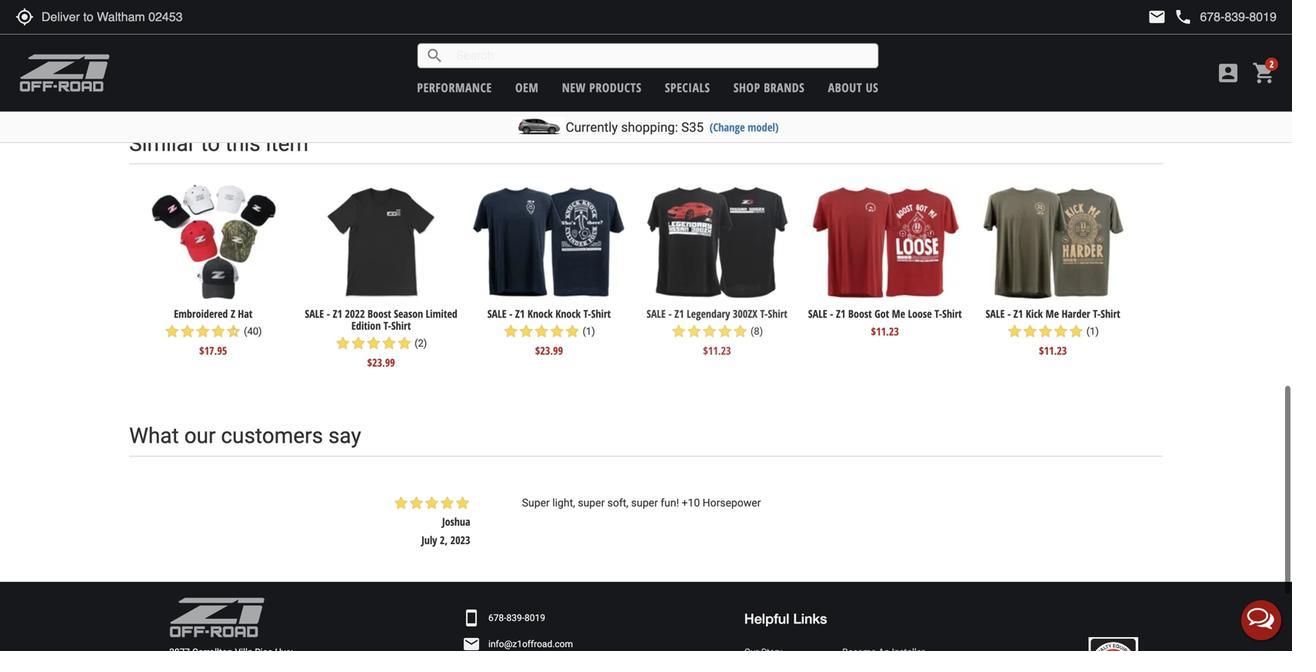 Task type: locate. For each thing, give the bounding box(es) containing it.
z1 inside z1 key tag star star star star star_half (15) $6.99
[[695, 20, 705, 35]]

839-
[[507, 613, 525, 624]]

star_half inside the embroidered z hat star star star star star_half (40) $17.95
[[226, 324, 241, 339]]

- right limited on the top left of page
[[509, 307, 513, 321]]

me right got
[[892, 307, 906, 321]]

$23.99
[[535, 343, 563, 358], [367, 355, 395, 370]]

specials link
[[665, 79, 711, 96]]

- inside sale - z1 knock knock t-shirt star star star star star (1) $23.99
[[509, 307, 513, 321]]

sale left kick
[[986, 307, 1005, 321]]

this
[[225, 131, 261, 156]]

1 (1) from the left
[[583, 326, 595, 337]]

super left the fun!
[[631, 497, 658, 510]]

0 horizontal spatial boost
[[368, 307, 391, 321]]

light,
[[553, 497, 575, 510]]

-
[[511, 20, 514, 35], [327, 307, 330, 321], [509, 307, 513, 321], [669, 307, 672, 321], [830, 307, 834, 321], [1008, 307, 1011, 321]]

me right kick
[[1046, 307, 1059, 321]]

t- inside sale - z1 boost got me loose t-shirt $11.23
[[935, 307, 943, 321]]

wrench
[[1038, 32, 1070, 47]]

shirt inside sale - z1 2022 boost season limited edition t-shirt star star star star star (2) $23.99
[[391, 318, 411, 333]]

z1 inside sale - z1 boost got me loose t-shirt $11.23
[[836, 307, 846, 321]]

- left legendary in the right top of the page
[[669, 307, 672, 321]]

star_half down the tag
[[730, 38, 746, 53]]

sale left "2022" at the left top of page
[[305, 307, 324, 321]]

0 horizontal spatial star_half
[[226, 324, 241, 339]]

phone
[[1175, 8, 1193, 26]]

super light, super soft, super fun! +10 horsepower
[[522, 497, 761, 510]]

mail phone
[[1148, 8, 1193, 26]]

what our customers say
[[129, 424, 361, 449]]

2 me from the left
[[1046, 307, 1059, 321]]

info@z1offroad.com link
[[489, 638, 573, 651]]

1 super from the left
[[578, 497, 605, 510]]

300zx
[[733, 307, 758, 321]]

$11.23 inside sale - z1 legendary 300zx t-shirt star star star star star (8) $11.23
[[704, 343, 731, 358]]

- left nice
[[511, 20, 514, 35]]

sale inside sale - z1 boost got me loose t-shirt $11.23
[[809, 307, 828, 321]]

smartphone 678-839-8019
[[462, 609, 546, 628]]

currently shopping: s35 (change model)
[[566, 120, 779, 135]]

about
[[828, 79, 863, 96]]

products
[[590, 79, 642, 96]]

customers
[[221, 424, 323, 449]]

shirt inside the sale - z1 nice chassis t-shirt $11.23
[[590, 20, 610, 35]]

- inside the sale - z1 kick me harder t-shirt star star star star star (1) $11.23
[[1008, 307, 1011, 321]]

soft,
[[608, 497, 629, 510]]

sale inside the sale - z1 nice chassis t-shirt $11.23
[[489, 20, 508, 35]]

sale left nice
[[489, 20, 508, 35]]

hat
[[238, 307, 253, 321]]

+10
[[682, 497, 700, 510]]

phone link
[[1175, 8, 1277, 26]]

decal
[[409, 20, 432, 35]]

fun!
[[661, 497, 679, 510]]

tag
[[725, 20, 740, 35]]

embroidered z hat star star star star star_half (40) $17.95
[[165, 307, 262, 358]]

star_half
[[730, 38, 746, 53], [226, 324, 241, 339]]

my_location
[[15, 8, 34, 26]]

(40)
[[244, 326, 262, 337]]

about us
[[828, 79, 879, 96]]

performance
[[417, 79, 492, 96]]

- left "2022" at the left top of page
[[327, 307, 330, 321]]

search
[[426, 47, 444, 65]]

1 boost from the left
[[368, 307, 391, 321]]

1 horizontal spatial super
[[631, 497, 658, 510]]

$11.23 down nice
[[535, 38, 563, 53]]

1 knock from the left
[[528, 307, 553, 321]]

sale left legendary in the right top of the page
[[647, 307, 666, 321]]

sale
[[489, 20, 508, 35], [305, 307, 324, 321], [488, 307, 507, 321], [647, 307, 666, 321], [809, 307, 828, 321], [986, 307, 1005, 321]]

say
[[329, 424, 361, 449]]

1 horizontal spatial $23.99
[[535, 343, 563, 358]]

$11.23 down legendary in the right top of the page
[[704, 343, 731, 358]]

shirt inside sale - z1 knock knock t-shirt star star star star star (1) $23.99
[[591, 307, 611, 321]]

(1)
[[583, 326, 595, 337], [1087, 326, 1099, 337]]

sale right limited on the top left of page
[[488, 307, 507, 321]]

shopping_cart link
[[1249, 61, 1277, 85]]

t- inside sale - z1 knock knock t-shirt star star star star star (1) $23.99
[[584, 307, 591, 321]]

2 boost from the left
[[849, 307, 872, 321]]

(change
[[710, 120, 745, 135]]

sale - z1 nice chassis t-shirt $11.23
[[489, 20, 610, 53]]

Search search field
[[444, 44, 878, 68]]

to
[[201, 131, 220, 156]]

knock
[[528, 307, 553, 321], [556, 307, 581, 321]]

sale for $23.99
[[488, 307, 507, 321]]

1 horizontal spatial (1)
[[1087, 326, 1099, 337]]

model)
[[748, 120, 779, 135]]

mail link
[[1148, 8, 1167, 26]]

$34.99
[[872, 50, 899, 65]]

motorshorts
[[214, 20, 267, 35]]

new products
[[562, 79, 642, 96]]

8019
[[525, 613, 546, 624]]

new
[[562, 79, 586, 96]]

brands
[[764, 79, 805, 96]]

shopping:
[[621, 120, 678, 135]]

2 super from the left
[[631, 497, 658, 510]]

- left kick
[[1008, 307, 1011, 321]]

z1 inside z1 10mm ratcheting keychain wrench
[[990, 20, 1000, 35]]

- inside sale - z1 2022 boost season limited edition t-shirt star star star star star (2) $23.99
[[327, 307, 330, 321]]

sale inside sale - z1 2022 boost season limited edition t-shirt star star star star star (2) $23.99
[[305, 307, 324, 321]]

0 vertical spatial star_half
[[730, 38, 746, 53]]

1 vertical spatial star_half
[[226, 324, 241, 339]]

sale inside sale - z1 legendary 300zx t-shirt star star star star star (8) $11.23
[[647, 307, 666, 321]]

(1) inside the sale - z1 kick me harder t-shirt star star star star star (1) $11.23
[[1087, 326, 1099, 337]]

(8)
[[751, 326, 763, 337]]

t- inside z1 x forsberg never lift t- shirt/sticker bundle $34.99
[[936, 20, 943, 35]]

got
[[875, 307, 890, 321]]

- inside sale - z1 legendary 300zx t-shirt star star star star star (8) $11.23
[[669, 307, 672, 321]]

1 horizontal spatial knock
[[556, 307, 581, 321]]

star_half inside z1 key tag star star star star star_half (15) $6.99
[[730, 38, 746, 53]]

sale inside the sale - z1 kick me harder t-shirt star star star star star (1) $11.23
[[986, 307, 1005, 321]]

helpful links
[[745, 611, 828, 628]]

boost right "2022" at the left top of page
[[368, 307, 391, 321]]

- for $11.23
[[669, 307, 672, 321]]

z1 key tag star star star star star_half (15) $6.99
[[669, 20, 766, 72]]

0 horizontal spatial me
[[892, 307, 906, 321]]

star
[[669, 38, 684, 53], [684, 38, 699, 53], [699, 38, 715, 53], [715, 38, 730, 53], [165, 324, 180, 339], [180, 324, 195, 339], [195, 324, 211, 339], [211, 324, 226, 339], [503, 324, 519, 339], [519, 324, 534, 339], [534, 324, 550, 339], [550, 324, 565, 339], [565, 324, 580, 339], [671, 324, 687, 339], [687, 324, 702, 339], [702, 324, 718, 339], [718, 324, 733, 339], [733, 324, 748, 339], [1008, 324, 1023, 339], [1023, 324, 1038, 339], [1038, 324, 1054, 339], [1054, 324, 1069, 339], [1069, 324, 1085, 339], [335, 336, 351, 351], [351, 336, 366, 351], [366, 336, 382, 351], [382, 336, 397, 351], [397, 336, 412, 351], [394, 496, 409, 511], [409, 496, 424, 511], [424, 496, 440, 511], [440, 496, 455, 511], [455, 496, 471, 511]]

super left soft,
[[578, 497, 605, 510]]

0 horizontal spatial (1)
[[583, 326, 595, 337]]

sale left got
[[809, 307, 828, 321]]

star_half down z
[[226, 324, 241, 339]]

$11.23 down kick
[[1040, 343, 1067, 358]]

$11.23 down got
[[872, 324, 899, 339]]

$23.99 inside sale - z1 knock knock t-shirt star star star star star (1) $23.99
[[535, 343, 563, 358]]

1 horizontal spatial me
[[1046, 307, 1059, 321]]

0 horizontal spatial super
[[578, 497, 605, 510]]

sema member logo image
[[1089, 638, 1139, 652]]

me
[[892, 307, 906, 321], [1046, 307, 1059, 321]]

z1 inside the sale - z1 kick me harder t-shirt star star star star star (1) $11.23
[[1014, 307, 1024, 321]]

boost left got
[[849, 307, 872, 321]]

1 horizontal spatial star_half
[[730, 38, 746, 53]]

shop brands link
[[734, 79, 805, 96]]

sale inside sale - z1 knock knock t-shirt star star star star star (1) $23.99
[[488, 307, 507, 321]]

boost
[[368, 307, 391, 321], [849, 307, 872, 321]]

- left got
[[830, 307, 834, 321]]

z1 x forsberg never lift t- shirt/sticker bundle $34.99
[[827, 20, 943, 65]]

1 horizontal spatial boost
[[849, 307, 872, 321]]

2 (1) from the left
[[1087, 326, 1099, 337]]

1 me from the left
[[892, 307, 906, 321]]

july
[[422, 533, 437, 548]]

t- inside sale - z1 legendary 300zx t-shirt star star star star star (8) $11.23
[[760, 307, 768, 321]]

about us link
[[828, 79, 879, 96]]

harder
[[1062, 307, 1091, 321]]

0 horizontal spatial knock
[[528, 307, 553, 321]]

sale - z1 boost got me loose t-shirt $11.23
[[809, 307, 962, 339]]

0 horizontal spatial $23.99
[[367, 355, 395, 370]]



Task type: describe. For each thing, give the bounding box(es) containing it.
performance link
[[417, 79, 492, 96]]

horsepower
[[703, 497, 761, 510]]

z1 hawaiian motorshorts
[[160, 20, 267, 35]]

boost inside sale - z1 2022 boost season limited edition t-shirt star star star star star (2) $23.99
[[368, 307, 391, 321]]

z1 motorsports logo image
[[19, 54, 110, 92]]

nice
[[529, 20, 547, 35]]

me inside the sale - z1 kick me harder t-shirt star star star star star (1) $11.23
[[1046, 307, 1059, 321]]

t- inside sale - z1 2022 boost season limited edition t-shirt star star star star star (2) $23.99
[[384, 318, 391, 333]]

(15)
[[748, 40, 766, 51]]

smartphone
[[462, 609, 481, 628]]

$11.23 inside the sale - z1 nice chassis t-shirt $11.23
[[535, 38, 563, 53]]

shop
[[734, 79, 761, 96]]

similar
[[129, 131, 196, 156]]

new products link
[[562, 79, 642, 96]]

info@z1offroad.com
[[489, 639, 573, 650]]

$6.99
[[706, 57, 729, 72]]

- for star
[[327, 307, 330, 321]]

- for $23.99
[[509, 307, 513, 321]]

z1 inside sale - z1 2022 boost season limited edition t-shirt star star star star star (2) $23.99
[[333, 307, 342, 321]]

never
[[892, 20, 917, 35]]

what
[[129, 424, 179, 449]]

bundle
[[898, 32, 928, 47]]

similar to this item
[[129, 131, 309, 156]]

star_half for z1 key tag star star star star star_half (15) $6.99
[[730, 38, 746, 53]]

season
[[394, 307, 423, 321]]

z1 inside the sale - z1 nice chassis t-shirt $11.23
[[517, 20, 526, 35]]

ratcheting
[[1032, 20, 1077, 35]]

t- inside the sale - z1 kick me harder t-shirt star star star star star (1) $11.23
[[1093, 307, 1101, 321]]

sale - z1 knock knock t-shirt star star star star star (1) $23.99
[[488, 307, 611, 358]]

2 knock from the left
[[556, 307, 581, 321]]

shirt inside the sale - z1 kick me harder t-shirt star star star star star (1) $11.23
[[1101, 307, 1121, 321]]

joshua
[[442, 515, 471, 530]]

keychain
[[1079, 20, 1117, 35]]

color printed zino decal (9)
[[331, 20, 432, 51]]

color
[[331, 20, 353, 35]]

embroidered
[[174, 307, 228, 321]]

shirt/sticker
[[843, 32, 896, 47]]

mail
[[1148, 8, 1167, 26]]

sale - z1 kick me harder t-shirt star star star star star (1) $11.23
[[986, 307, 1121, 358]]

$11.23 inside the sale - z1 kick me harder t-shirt star star star star star (1) $11.23
[[1040, 343, 1067, 358]]

sale for star
[[305, 307, 324, 321]]

x
[[840, 20, 844, 35]]

$23.99 inside sale - z1 2022 boost season limited edition t-shirt star star star star star (2) $23.99
[[367, 355, 395, 370]]

(change model) link
[[710, 120, 779, 135]]

$17.95
[[199, 343, 227, 358]]

account_box
[[1217, 61, 1241, 85]]

z1 inside sale - z1 knock knock t-shirt star star star star star (1) $23.99
[[515, 307, 525, 321]]

z
[[231, 307, 235, 321]]

printed
[[355, 20, 386, 35]]

account_box link
[[1213, 61, 1245, 85]]

loose
[[908, 307, 932, 321]]

shopping_cart
[[1253, 61, 1277, 85]]

hawaiian
[[172, 20, 212, 35]]

t- inside the sale - z1 nice chassis t-shirt $11.23
[[583, 20, 590, 35]]

chassis
[[550, 20, 580, 35]]

boost inside sale - z1 boost got me loose t-shirt $11.23
[[849, 307, 872, 321]]

legendary
[[687, 307, 730, 321]]

z1 company logo image
[[169, 598, 265, 638]]

me inside sale - z1 boost got me loose t-shirt $11.23
[[892, 307, 906, 321]]

oem
[[516, 79, 539, 96]]

2,
[[440, 533, 448, 548]]

lift
[[919, 20, 933, 35]]

sale for $11.23
[[647, 307, 666, 321]]

2023
[[451, 533, 471, 548]]

star_half for embroidered z hat star star star star star_half (40) $17.95
[[226, 324, 241, 339]]

z1 inside sale - z1 legendary 300zx t-shirt star star star star star (8) $11.23
[[675, 307, 684, 321]]

(2)
[[415, 338, 427, 349]]

shirt inside sale - z1 boost got me loose t-shirt $11.23
[[943, 307, 962, 321]]

forsberg
[[847, 20, 889, 35]]

limited
[[426, 307, 458, 321]]

currently
[[566, 120, 618, 135]]

key
[[707, 20, 723, 35]]

kick
[[1026, 307, 1043, 321]]

10mm
[[1002, 20, 1029, 35]]

edition
[[352, 318, 381, 333]]

678-839-8019 link
[[489, 612, 546, 625]]

(9)
[[415, 40, 427, 51]]

sale - z1 legendary 300zx t-shirt star star star star star (8) $11.23
[[647, 307, 788, 358]]

2022
[[345, 307, 365, 321]]

- inside sale - z1 boost got me loose t-shirt $11.23
[[830, 307, 834, 321]]

s35
[[682, 120, 704, 135]]

- inside the sale - z1 nice chassis t-shirt $11.23
[[511, 20, 514, 35]]

our
[[184, 424, 216, 449]]

- for (1)
[[1008, 307, 1011, 321]]

item
[[266, 131, 309, 156]]

sale - z1 2022 boost season limited edition t-shirt star star star star star (2) $23.99
[[305, 307, 458, 370]]

678-
[[489, 613, 507, 624]]

z1 inside z1 x forsberg never lift t- shirt/sticker bundle $34.99
[[827, 20, 837, 35]]

star star star star star joshua july 2, 2023
[[394, 496, 471, 548]]

shirt inside sale - z1 legendary 300zx t-shirt star star star star star (8) $11.23
[[768, 307, 788, 321]]

super
[[522, 497, 550, 510]]

us
[[866, 79, 879, 96]]

(1) inside sale - z1 knock knock t-shirt star star star star star (1) $23.99
[[583, 326, 595, 337]]

z1 10mm ratcheting keychain wrench
[[990, 20, 1117, 47]]

$11.23 inside sale - z1 boost got me loose t-shirt $11.23
[[872, 324, 899, 339]]

sale for (1)
[[986, 307, 1005, 321]]

helpful
[[745, 611, 790, 628]]



Task type: vqa. For each thing, say whether or not it's contained in the screenshot.


